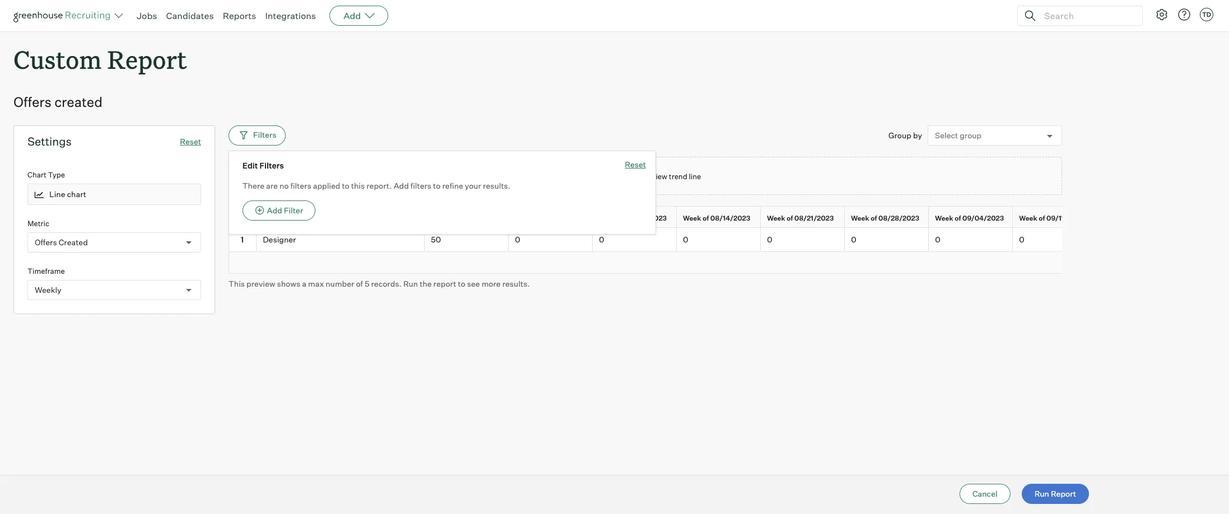 Task type: locate. For each thing, give the bounding box(es) containing it.
0 vertical spatial report
[[107, 43, 187, 76]]

see
[[467, 279, 480, 289]]

0
[[515, 235, 521, 244], [599, 235, 605, 244], [683, 235, 689, 244], [767, 235, 773, 244], [852, 235, 857, 244], [936, 235, 941, 244], [1020, 235, 1025, 244]]

filters
[[253, 130, 277, 139], [260, 161, 284, 171]]

run for run report
[[1035, 489, 1050, 499]]

reset link left "filter" icon
[[180, 137, 201, 146]]

of left 08/07/2023
[[619, 214, 625, 223]]

0 horizontal spatial add
[[267, 206, 282, 215]]

applied
[[313, 181, 340, 191]]

add inside "popup button"
[[344, 10, 361, 21]]

5 week from the left
[[936, 214, 954, 223]]

group
[[889, 131, 912, 140]]

created
[[59, 238, 88, 247]]

reset up run report to view trend line
[[625, 160, 646, 169]]

run
[[606, 172, 619, 181], [404, 279, 418, 289], [1035, 489, 1050, 499]]

view
[[652, 172, 668, 181]]

0 vertical spatial reset link
[[180, 137, 201, 146]]

designer
[[263, 235, 296, 244]]

chart type
[[27, 171, 65, 179]]

week of 08/14/2023 column header
[[677, 207, 763, 230]]

run report button
[[1022, 484, 1090, 504]]

report
[[621, 172, 642, 181], [434, 279, 456, 289]]

of left the 08/14/2023
[[703, 214, 709, 223]]

2 week from the left
[[683, 214, 702, 223]]

2 0 from the left
[[599, 235, 605, 244]]

add inside button
[[267, 206, 282, 215]]

0 horizontal spatial report
[[434, 279, 456, 289]]

row group
[[229, 228, 1230, 252]]

1 0 from the left
[[515, 235, 521, 244]]

name
[[277, 214, 296, 223]]

run for run report to view trend line
[[606, 172, 619, 181]]

report
[[107, 43, 187, 76], [1052, 489, 1077, 499]]

custom
[[13, 43, 102, 76]]

of
[[619, 214, 625, 223], [703, 214, 709, 223], [787, 214, 793, 223], [871, 214, 878, 223], [955, 214, 962, 223], [1039, 214, 1046, 223], [356, 279, 363, 289]]

line
[[689, 172, 702, 181]]

reset for edit filters
[[625, 160, 646, 169]]

to left see
[[458, 279, 466, 289]]

0 vertical spatial filters
[[253, 130, 277, 139]]

1 horizontal spatial report
[[1052, 489, 1077, 499]]

1 vertical spatial results.
[[503, 279, 530, 289]]

6 week from the left
[[1020, 214, 1038, 223]]

of left 08/28/2023
[[871, 214, 878, 223]]

run inside button
[[1035, 489, 1050, 499]]

row containing job name
[[229, 206, 1230, 230]]

results. right more
[[503, 279, 530, 289]]

2 horizontal spatial add
[[394, 181, 409, 191]]

1 vertical spatial offers
[[35, 238, 57, 247]]

1 horizontal spatial report
[[621, 172, 642, 181]]

no
[[280, 181, 289, 191]]

0 vertical spatial run
[[606, 172, 619, 181]]

09/11/2023
[[1047, 214, 1085, 223]]

offers down metric
[[35, 238, 57, 247]]

week left the 09/11/2023
[[1020, 214, 1038, 223]]

week of 09/11/2023
[[1020, 214, 1085, 223]]

report inside button
[[1052, 489, 1077, 499]]

of for 09/11/2023
[[1039, 214, 1046, 223]]

50
[[431, 235, 441, 244]]

the
[[420, 279, 432, 289]]

2 horizontal spatial run
[[1035, 489, 1050, 499]]

week inside week of 09/04/2023 column header
[[936, 214, 954, 223]]

jobs
[[137, 10, 157, 21]]

week for week of 08/14/2023
[[683, 214, 702, 223]]

week left 08/28/2023
[[852, 214, 870, 223]]

4 week from the left
[[852, 214, 870, 223]]

1 week from the left
[[599, 214, 618, 223]]

select group
[[936, 131, 982, 140]]

this
[[229, 279, 245, 289]]

row down line
[[229, 206, 1230, 230]]

add for add filter
[[267, 206, 282, 215]]

reset
[[180, 137, 201, 146], [625, 160, 646, 169]]

weekly
[[35, 285, 61, 295]]

add button
[[330, 6, 389, 26]]

trend
[[669, 172, 688, 181]]

report left view
[[621, 172, 642, 181]]

0 horizontal spatial reset link
[[180, 137, 201, 146]]

week inside week of 08/07/2023 column header
[[599, 214, 618, 223]]

5
[[365, 279, 370, 289]]

records.
[[371, 279, 402, 289]]

2 vertical spatial add
[[267, 206, 282, 215]]

1
[[241, 235, 244, 244]]

filters up are
[[260, 161, 284, 171]]

week of 08/14/2023
[[683, 214, 751, 223]]

add
[[344, 10, 361, 21], [394, 181, 409, 191], [267, 206, 282, 215]]

add filter button
[[243, 201, 315, 221]]

2 row from the top
[[229, 228, 1230, 252]]

0 vertical spatial offers
[[13, 94, 52, 111]]

1 vertical spatial report
[[1052, 489, 1077, 499]]

1 horizontal spatial run
[[606, 172, 619, 181]]

job
[[263, 214, 275, 223]]

max
[[308, 279, 324, 289]]

6 0 from the left
[[936, 235, 941, 244]]

week of 08/07/2023
[[599, 214, 667, 223]]

row down the 08/14/2023
[[229, 228, 1230, 252]]

to left refine
[[433, 181, 441, 191]]

offers up settings
[[13, 94, 52, 111]]

chart
[[67, 190, 86, 199]]

1 horizontal spatial filters
[[411, 181, 432, 191]]

1 horizontal spatial reset link
[[625, 159, 646, 172]]

filters
[[291, 181, 311, 191], [411, 181, 432, 191]]

run report to view trend line
[[606, 172, 702, 181]]

cancel
[[973, 489, 998, 499]]

week of 09/04/2023 column header
[[929, 207, 1016, 230]]

week of 08/21/2023 column header
[[761, 207, 848, 230]]

week inside week of 08/28/2023 column header
[[852, 214, 870, 223]]

line chart
[[49, 190, 86, 199]]

table
[[229, 206, 1230, 274]]

1 vertical spatial filters
[[260, 161, 284, 171]]

week inside week of 08/21/2023 column header
[[767, 214, 786, 223]]

of for 08/28/2023
[[871, 214, 878, 223]]

1 vertical spatial run
[[404, 279, 418, 289]]

0 vertical spatial reset
[[180, 137, 201, 146]]

a
[[302, 279, 307, 289]]

1 horizontal spatial reset
[[625, 160, 646, 169]]

by
[[914, 131, 923, 140]]

filters right "filter" icon
[[253, 130, 277, 139]]

of for 08/21/2023
[[787, 214, 793, 223]]

filters right the no
[[291, 181, 311, 191]]

reset link
[[180, 137, 201, 146], [625, 159, 646, 172]]

1 vertical spatial reset link
[[625, 159, 646, 172]]

offers for offers created
[[35, 238, 57, 247]]

week inside week of 08/14/2023 column header
[[683, 214, 702, 223]]

chart
[[27, 171, 46, 179]]

row
[[229, 206, 1230, 230], [229, 228, 1230, 252]]

week left 08/07/2023
[[599, 214, 618, 223]]

offers
[[13, 94, 52, 111], [35, 238, 57, 247]]

week of 08/07/2023 column header
[[593, 207, 679, 230]]

of left 08/21/2023
[[787, 214, 793, 223]]

1 vertical spatial add
[[394, 181, 409, 191]]

3 week from the left
[[767, 214, 786, 223]]

of left "5" at bottom
[[356, 279, 363, 289]]

week
[[599, 214, 618, 223], [683, 214, 702, 223], [767, 214, 786, 223], [852, 214, 870, 223], [936, 214, 954, 223], [1020, 214, 1038, 223]]

offers for offers created
[[13, 94, 52, 111]]

of left 09/04/2023
[[955, 214, 962, 223]]

table containing 1
[[229, 206, 1230, 274]]

week left 09/04/2023
[[936, 214, 954, 223]]

filter image
[[238, 130, 248, 140]]

1 horizontal spatial add
[[344, 10, 361, 21]]

1 vertical spatial report
[[434, 279, 456, 289]]

09/04/2023
[[963, 214, 1005, 223]]

number
[[326, 279, 354, 289]]

to
[[644, 172, 651, 181], [342, 181, 350, 191], [433, 181, 441, 191], [458, 279, 466, 289]]

week left the 08/14/2023
[[683, 214, 702, 223]]

custom report
[[13, 43, 187, 76]]

column header
[[425, 207, 509, 228], [509, 207, 593, 228]]

08/07/2023
[[627, 214, 667, 223]]

2 vertical spatial run
[[1035, 489, 1050, 499]]

td
[[1203, 11, 1212, 18]]

report for run report
[[1052, 489, 1077, 499]]

group by
[[889, 131, 923, 140]]

1 vertical spatial reset
[[625, 160, 646, 169]]

this
[[351, 181, 365, 191]]

0 vertical spatial results.
[[483, 181, 511, 191]]

line
[[49, 190, 65, 199]]

of left the 09/11/2023
[[1039, 214, 1046, 223]]

0 horizontal spatial report
[[107, 43, 187, 76]]

reset link up run report to view trend line
[[625, 159, 646, 172]]

results. right 'your'
[[483, 181, 511, 191]]

report right the
[[434, 279, 456, 289]]

week left 08/21/2023
[[767, 214, 786, 223]]

reset left "filter" icon
[[180, 137, 201, 146]]

week for week of 08/07/2023
[[599, 214, 618, 223]]

results.
[[483, 181, 511, 191], [503, 279, 530, 289]]

filters left refine
[[411, 181, 432, 191]]

1 cell
[[229, 228, 257, 252]]

08/14/2023
[[711, 214, 751, 223]]

filter
[[284, 206, 303, 215]]

0 vertical spatial add
[[344, 10, 361, 21]]

0 horizontal spatial filters
[[291, 181, 311, 191]]

1 row from the top
[[229, 206, 1230, 230]]

1 filters from the left
[[291, 181, 311, 191]]

0 horizontal spatial reset
[[180, 137, 201, 146]]

of for 09/04/2023
[[955, 214, 962, 223]]



Task type: vqa. For each thing, say whether or not it's contained in the screenshot.
records.
yes



Task type: describe. For each thing, give the bounding box(es) containing it.
created
[[54, 94, 103, 111]]

this preview shows a max number of 5 records. run the report to see more results.
[[229, 279, 530, 289]]

group
[[960, 131, 982, 140]]

add for add
[[344, 10, 361, 21]]

integrations
[[265, 10, 316, 21]]

to left view
[[644, 172, 651, 181]]

Search text field
[[1042, 8, 1133, 24]]

4 0 from the left
[[767, 235, 773, 244]]

add filter
[[267, 206, 303, 215]]

your
[[465, 181, 481, 191]]

there are no filters applied to this report. add filters to refine your results.
[[243, 181, 511, 191]]

reports
[[223, 10, 256, 21]]

week of 09/04/2023
[[936, 214, 1005, 223]]

candidates
[[166, 10, 214, 21]]

settings
[[27, 135, 72, 149]]

week for week of 08/28/2023
[[852, 214, 870, 223]]

reset link for settings
[[180, 137, 201, 146]]

08/21/2023
[[795, 214, 834, 223]]

select
[[936, 131, 959, 140]]

are
[[266, 181, 278, 191]]

week for week of 09/11/2023
[[1020, 214, 1038, 223]]

td button
[[1201, 8, 1214, 21]]

type
[[48, 171, 65, 179]]

report for custom report
[[107, 43, 187, 76]]

run report
[[1035, 489, 1077, 499]]

offers created
[[35, 238, 88, 247]]

shows
[[277, 279, 301, 289]]

reports link
[[223, 10, 256, 21]]

1 column header from the left
[[425, 207, 509, 228]]

week of 08/21/2023
[[767, 214, 834, 223]]

2 filters from the left
[[411, 181, 432, 191]]

integrations link
[[265, 10, 316, 21]]

0 vertical spatial report
[[621, 172, 642, 181]]

week for week of 09/04/2023
[[936, 214, 954, 223]]

week of 08/28/2023
[[852, 214, 920, 223]]

week for week of 08/21/2023
[[767, 214, 786, 223]]

td button
[[1198, 6, 1216, 24]]

greenhouse recruiting image
[[13, 9, 114, 22]]

row group containing 1
[[229, 228, 1230, 252]]

refine
[[443, 181, 463, 191]]

preview
[[247, 279, 276, 289]]

08/28/2023
[[879, 214, 920, 223]]

3 0 from the left
[[683, 235, 689, 244]]

to left this at left top
[[342, 181, 350, 191]]

metric
[[27, 219, 49, 228]]

row containing 1
[[229, 228, 1230, 252]]

week of 08/28/2023 column header
[[845, 207, 932, 230]]

more
[[482, 279, 501, 289]]

there
[[243, 181, 265, 191]]

report.
[[367, 181, 392, 191]]

job name
[[263, 214, 296, 223]]

0 horizontal spatial run
[[404, 279, 418, 289]]

5 0 from the left
[[852, 235, 857, 244]]

offers created
[[13, 94, 103, 111]]

2 column header from the left
[[509, 207, 593, 228]]

7 0 from the left
[[1020, 235, 1025, 244]]

timeframe
[[27, 267, 65, 276]]

reset link for edit filters
[[625, 159, 646, 172]]

jobs link
[[137, 10, 157, 21]]

candidates link
[[166, 10, 214, 21]]

of for 08/14/2023
[[703, 214, 709, 223]]

edit
[[243, 161, 258, 171]]

of for 08/07/2023
[[619, 214, 625, 223]]

configure image
[[1156, 8, 1169, 21]]

edit filters
[[243, 161, 284, 171]]

reset for settings
[[180, 137, 201, 146]]

cancel button
[[960, 484, 1011, 504]]



